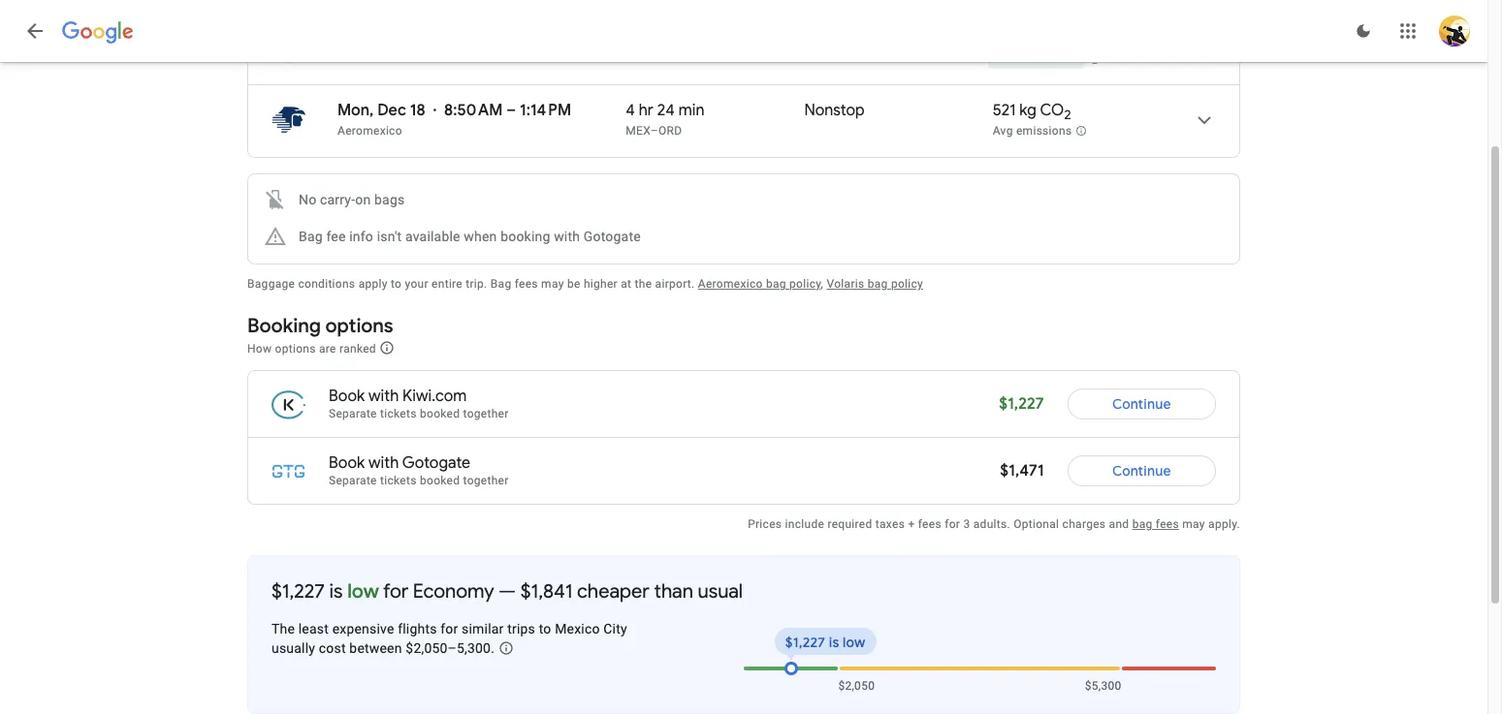 Task type: locate. For each thing, give the bounding box(es) containing it.
booked for book with kiwi.com
[[420, 407, 460, 421]]

0 vertical spatial for
[[945, 518, 960, 531]]

no
[[299, 192, 317, 208]]

2 vertical spatial $1,227
[[785, 634, 825, 652]]

0 horizontal spatial aeromexico
[[337, 124, 402, 138]]

cost
[[319, 641, 346, 657]]

the least expensive flights for similar trips to mexico city usually cost between $2,050–5,300.
[[272, 622, 627, 657]]

required
[[828, 518, 872, 531]]

mex
[[657, 51, 682, 65], [626, 124, 650, 138]]

1 vertical spatial gotogate
[[402, 454, 471, 473]]

1 vertical spatial for
[[383, 580, 408, 604]]

1 vertical spatial tickets
[[380, 474, 417, 488]]

with
[[554, 229, 580, 244], [368, 387, 399, 406], [368, 454, 399, 473]]

$1,841
[[521, 580, 572, 604]]

separate tickets booked together button down "book with kiwi.com separate tickets booked together" on the left
[[329, 474, 509, 488]]

emissions right '22%'
[[1023, 53, 1079, 66]]

1 vertical spatial continue
[[1112, 463, 1171, 480]]

1 horizontal spatial low
[[843, 634, 866, 652]]

on
[[355, 192, 371, 208]]

for inside the least expensive flights for similar trips to mexico city usually cost between $2,050–5,300.
[[441, 622, 458, 637]]

carry-
[[320, 192, 355, 208]]

mexico
[[555, 622, 600, 637]]

$1,227 is low
[[785, 634, 866, 652]]

1 vertical spatial ord
[[658, 124, 682, 138]]

$1,471
[[1000, 462, 1044, 481]]

booked inside "book with kiwi.com separate tickets booked together"
[[420, 407, 460, 421]]

– left 1:14 pm
[[506, 101, 516, 120]]

with down "book with kiwi.com separate tickets booked together" on the left
[[368, 454, 399, 473]]

tickets down "book with kiwi.com separate tickets booked together" on the left
[[380, 474, 417, 488]]

ord up 4
[[626, 51, 649, 65]]

1 vertical spatial mex
[[626, 124, 650, 138]]

together inside "book with kiwi.com separate tickets booked together"
[[463, 407, 509, 421]]

options
[[325, 314, 393, 338], [275, 342, 316, 355]]

1 horizontal spatial options
[[325, 314, 393, 338]]

1 vertical spatial $1,227
[[272, 580, 325, 604]]

1 horizontal spatial for
[[441, 622, 458, 637]]

be
[[567, 277, 581, 291]]

flight details. return flight on monday, december 18. leaves mexico city international airport at 8:50 am on monday, december 18 and arrives at o'hare international airport at 1:14 pm on monday, december 18. image
[[1181, 97, 1228, 144]]

0 vertical spatial separate tickets booked together button
[[329, 407, 509, 421]]

1 vertical spatial separate tickets booked together button
[[329, 474, 509, 488]]

book inside "book with kiwi.com separate tickets booked together"
[[329, 387, 365, 406]]

1 horizontal spatial ord
[[658, 124, 682, 138]]

1227 US dollars text field
[[999, 395, 1044, 414]]

1 horizontal spatial bag
[[868, 277, 888, 291]]

options for how
[[275, 342, 316, 355]]

together
[[463, 407, 509, 421], [463, 474, 509, 488]]

1 booked from the top
[[420, 407, 460, 421]]

1 vertical spatial low
[[843, 634, 866, 652]]

0 vertical spatial separate
[[329, 407, 377, 421]]

2 policy from the left
[[891, 277, 923, 291]]

low up $2,050
[[843, 634, 866, 652]]

1 vertical spatial is
[[829, 634, 839, 652]]

1 vertical spatial continue button
[[1067, 448, 1216, 495]]

to left your
[[391, 277, 402, 291]]

may left be at the top left of page
[[541, 277, 564, 291]]

book inside book with gotogate separate tickets booked together
[[329, 454, 365, 473]]

0 horizontal spatial ord
[[626, 51, 649, 65]]

0 horizontal spatial mex
[[626, 124, 650, 138]]

to right trips
[[539, 622, 551, 637]]

0 horizontal spatial to
[[391, 277, 402, 291]]

low up expensive on the left bottom of the page
[[347, 580, 379, 604]]

go back image
[[23, 19, 47, 43]]

0 horizontal spatial gotogate
[[402, 454, 471, 473]]

separate for book with gotogate
[[329, 474, 377, 488]]

mex down 4
[[626, 124, 650, 138]]

1471 US dollars text field
[[1000, 462, 1044, 481]]

together for gotogate
[[463, 474, 509, 488]]

2 horizontal spatial $1,227
[[999, 395, 1044, 414]]

and
[[1109, 518, 1129, 531]]

$1,227
[[999, 395, 1044, 414], [272, 580, 325, 604], [785, 634, 825, 652]]

aeromexico right airport.
[[698, 277, 763, 291]]

aeromexico
[[337, 124, 402, 138], [698, 277, 763, 291]]

available
[[405, 229, 460, 244]]

2
[[1064, 107, 1071, 123]]

1 vertical spatial separate
[[329, 474, 377, 488]]

1 continue button from the top
[[1067, 381, 1216, 428]]

bag left the ','
[[766, 277, 786, 291]]

at
[[621, 277, 632, 291]]

may
[[541, 277, 564, 291], [1182, 518, 1205, 531]]

bag
[[766, 277, 786, 291], [868, 277, 888, 291], [1132, 518, 1153, 531]]

2 separate from the top
[[329, 474, 377, 488]]

2 tickets from the top
[[380, 474, 417, 488]]

2 horizontal spatial for
[[945, 518, 960, 531]]

usual
[[698, 580, 743, 604]]

1 book from the top
[[329, 387, 365, 406]]

higher
[[584, 277, 618, 291]]

0 vertical spatial ord
[[626, 51, 649, 65]]

fees right +
[[918, 518, 942, 531]]

1 horizontal spatial $1,227
[[785, 634, 825, 652]]

for
[[945, 518, 960, 531], [383, 580, 408, 604], [441, 622, 458, 637]]

0 horizontal spatial policy
[[789, 277, 821, 291]]

0 vertical spatial bag
[[299, 229, 323, 244]]

bag left fee
[[299, 229, 323, 244]]

0 vertical spatial $1,227
[[999, 395, 1044, 414]]

learn more about price insights image
[[498, 641, 514, 657]]

1 vertical spatial options
[[275, 342, 316, 355]]

24
[[657, 101, 675, 120]]

0 horizontal spatial for
[[383, 580, 408, 604]]

fee
[[326, 229, 346, 244]]

separate inside "book with kiwi.com separate tickets booked together"
[[329, 407, 377, 421]]

gotogate up higher
[[584, 229, 641, 244]]

0 vertical spatial continue
[[1112, 396, 1171, 413]]

separate inside book with gotogate separate tickets booked together
[[329, 474, 377, 488]]

1 vertical spatial to
[[539, 622, 551, 637]]

1:14 pm
[[520, 101, 571, 120]]

booked down kiwi.com
[[420, 407, 460, 421]]

emissions down co
[[1016, 124, 1072, 138]]

1 vertical spatial –
[[506, 101, 516, 120]]

booked down "book with kiwi.com separate tickets booked together" on the left
[[420, 474, 460, 488]]

continue for $1,227
[[1112, 396, 1171, 413]]

with right booking
[[554, 229, 580, 244]]

0 horizontal spatial is
[[329, 580, 343, 604]]

– up hr
[[649, 51, 657, 65]]

options for booking
[[325, 314, 393, 338]]

2 continue button from the top
[[1067, 448, 1216, 495]]

1 horizontal spatial policy
[[891, 277, 923, 291]]

tickets inside book with gotogate separate tickets booked together
[[380, 474, 417, 488]]

2 book from the top
[[329, 454, 365, 473]]

bag right and
[[1132, 518, 1153, 531]]

trip.
[[466, 277, 487, 291]]

bag right the trip.
[[491, 277, 512, 291]]

book down ranked
[[329, 387, 365, 406]]

policy right the ','
[[891, 277, 923, 291]]

0 vertical spatial –
[[649, 51, 657, 65]]

0 horizontal spatial options
[[275, 342, 316, 355]]

book for book with kiwi.com
[[329, 387, 365, 406]]

for left 3
[[945, 518, 960, 531]]

0 vertical spatial emissions
[[1023, 53, 1079, 66]]

continue for $1,471
[[1112, 463, 1171, 480]]

-
[[994, 53, 997, 66]]

with inside book with gotogate separate tickets booked together
[[368, 454, 399, 473]]

booking
[[501, 229, 550, 244]]

tickets for kiwi.com
[[380, 407, 417, 421]]

booked
[[420, 407, 460, 421], [420, 474, 460, 488]]

than
[[654, 580, 693, 604]]

is up $2,050
[[829, 634, 839, 652]]

2 booked from the top
[[420, 474, 460, 488]]

0 horizontal spatial volaris
[[337, 51, 375, 65]]

2 together from the top
[[463, 474, 509, 488]]

separate
[[329, 407, 377, 421], [329, 474, 377, 488]]

book down "book with kiwi.com separate tickets booked together" on the left
[[329, 454, 365, 473]]

bag fee info isn't available when booking with gotogate
[[299, 229, 641, 244]]

is
[[329, 580, 343, 604], [829, 634, 839, 652]]

for up flights
[[383, 580, 408, 604]]

1 horizontal spatial may
[[1182, 518, 1205, 531]]

options down booking
[[275, 342, 316, 355]]

0 vertical spatial is
[[329, 580, 343, 604]]

booking
[[247, 314, 321, 338]]

1 vertical spatial together
[[463, 474, 509, 488]]

list
[[248, 13, 1239, 157]]

1 horizontal spatial aeromexico
[[698, 277, 763, 291]]

together inside book with gotogate separate tickets booked together
[[463, 474, 509, 488]]

0 vertical spatial booked
[[420, 407, 460, 421]]

for up $2,050–5,300.
[[441, 622, 458, 637]]

2 continue from the top
[[1112, 463, 1171, 480]]

cheaper
[[577, 580, 650, 604]]

,
[[821, 277, 824, 291]]

gotogate down "book with kiwi.com separate tickets booked together" on the left
[[402, 454, 471, 473]]

volaris inside list
[[337, 51, 375, 65]]

1 horizontal spatial is
[[829, 634, 839, 652]]

0 vertical spatial volaris
[[337, 51, 375, 65]]

1 separate from the top
[[329, 407, 377, 421]]

emissions
[[1023, 53, 1079, 66], [1016, 124, 1072, 138]]

return flight on monday, december 18. leaves mexico city international airport at 8:50 am on monday, december 18 and arrives at o'hare international airport at 1:14 pm on monday, december 18. element
[[337, 101, 571, 120]]

1 horizontal spatial mex
[[657, 51, 682, 65]]

tickets for gotogate
[[380, 474, 417, 488]]

0 horizontal spatial $1,227
[[272, 580, 325, 604]]

0 vertical spatial tickets
[[380, 407, 417, 421]]

mex up 24
[[657, 51, 682, 65]]

bag right the ','
[[868, 277, 888, 291]]

1 together from the top
[[463, 407, 509, 421]]

fees right and
[[1156, 518, 1179, 531]]

0 vertical spatial book
[[329, 387, 365, 406]]

charges
[[1062, 518, 1106, 531]]

1 vertical spatial book
[[329, 454, 365, 473]]

0 horizontal spatial may
[[541, 277, 564, 291]]

book
[[329, 387, 365, 406], [329, 454, 365, 473]]

with inside "book with kiwi.com separate tickets booked together"
[[368, 387, 399, 406]]

2 vertical spatial –
[[650, 124, 658, 138]]

0 vertical spatial options
[[325, 314, 393, 338]]

options up ranked
[[325, 314, 393, 338]]

separate for book with kiwi.com
[[329, 407, 377, 421]]

low
[[347, 580, 379, 604], [843, 634, 866, 652]]

1 vertical spatial booked
[[420, 474, 460, 488]]

 image
[[433, 101, 436, 120]]

volaris up mon,
[[337, 51, 375, 65]]

separate tickets booked together button down kiwi.com
[[329, 407, 509, 421]]

policy left volaris bag policy link
[[789, 277, 821, 291]]

is up expensive on the left bottom of the page
[[329, 580, 343, 604]]

0 vertical spatial together
[[463, 407, 509, 421]]

booked inside book with gotogate separate tickets booked together
[[420, 474, 460, 488]]

1 continue from the top
[[1112, 396, 1171, 413]]

no carry-on bags
[[299, 192, 405, 208]]

gotogate
[[584, 229, 641, 244], [402, 454, 471, 473]]

1 vertical spatial aeromexico
[[698, 277, 763, 291]]

similar
[[462, 622, 504, 637]]

1 policy from the left
[[789, 277, 821, 291]]

fees
[[515, 277, 538, 291], [918, 518, 942, 531], [1156, 518, 1179, 531]]

continue button for $1,227
[[1067, 381, 1216, 428]]

1 vertical spatial volaris
[[827, 277, 865, 291]]

8:50 am
[[444, 101, 503, 120]]

ord
[[626, 51, 649, 65], [658, 124, 682, 138]]

–
[[649, 51, 657, 65], [506, 101, 516, 120], [650, 124, 658, 138]]

is for $1,227 is low for economy — $1,841 cheaper than usual
[[329, 580, 343, 604]]

2 vertical spatial with
[[368, 454, 399, 473]]

0 vertical spatial continue button
[[1067, 381, 1216, 428]]

1 vertical spatial with
[[368, 387, 399, 406]]

0 vertical spatial gotogate
[[584, 229, 641, 244]]

0 horizontal spatial low
[[347, 580, 379, 604]]

with down 'learn more about booking options' "image"
[[368, 387, 399, 406]]

may left apply.
[[1182, 518, 1205, 531]]

1 vertical spatial emissions
[[1016, 124, 1072, 138]]

0 vertical spatial low
[[347, 580, 379, 604]]

volaris right the ','
[[827, 277, 865, 291]]

avg
[[993, 124, 1013, 138]]

1 vertical spatial bag
[[491, 277, 512, 291]]

1 horizontal spatial to
[[539, 622, 551, 637]]

nonstop
[[804, 101, 865, 120]]

usually
[[272, 641, 315, 657]]

conditions
[[298, 277, 355, 291]]

min
[[678, 101, 705, 120]]

with for kiwi.com
[[368, 387, 399, 406]]

separate tickets booked together button for gotogate
[[329, 474, 509, 488]]

continue button for $1,471
[[1067, 448, 1216, 495]]

0 horizontal spatial fees
[[515, 277, 538, 291]]

2 vertical spatial for
[[441, 622, 458, 637]]

2 separate tickets booked together button from the top
[[329, 474, 509, 488]]

– down hr
[[650, 124, 658, 138]]

1 tickets from the top
[[380, 407, 417, 421]]

ord down 24
[[658, 124, 682, 138]]

aeromexico down mon, dec 18 on the top of the page
[[337, 124, 402, 138]]

prices include required taxes + fees for 3 adults. optional charges and bag fees may apply.
[[748, 518, 1240, 531]]

tickets inside "book with kiwi.com separate tickets booked together"
[[380, 407, 417, 421]]

tickets down kiwi.com
[[380, 407, 417, 421]]

airport.
[[655, 277, 695, 291]]

ranked
[[339, 342, 376, 355]]

1 separate tickets booked together button from the top
[[329, 407, 509, 421]]

fees left be at the top left of page
[[515, 277, 538, 291]]



Task type: describe. For each thing, give the bounding box(es) containing it.
adults.
[[973, 518, 1010, 531]]

2 horizontal spatial fees
[[1156, 518, 1179, 531]]

1 horizontal spatial bag
[[491, 277, 512, 291]]

trips
[[507, 622, 535, 637]]

flights
[[398, 622, 437, 637]]

info
[[349, 229, 373, 244]]

$2,050
[[838, 680, 875, 693]]

hr
[[639, 101, 654, 120]]

with for gotogate
[[368, 454, 399, 473]]

$1,227 for $1,227
[[999, 395, 1044, 414]]

between
[[349, 641, 402, 657]]

list containing mon, dec 18
[[248, 13, 1239, 157]]

mon,
[[337, 101, 374, 120]]

together for kiwi.com
[[463, 407, 509, 421]]

18
[[410, 101, 425, 120]]

booking options
[[247, 314, 393, 338]]

aeromexico bag policy link
[[698, 277, 821, 291]]

how options are ranked
[[247, 342, 379, 355]]

ord inside 4 hr 24 min mex – ord
[[658, 124, 682, 138]]

is for $1,227 is low
[[829, 634, 839, 652]]

—
[[499, 580, 516, 604]]

kg
[[1019, 101, 1037, 120]]

0 horizontal spatial bag
[[766, 277, 786, 291]]

8:50 am – 1:14 pm
[[444, 101, 571, 120]]

flight details. departing flight on monday, december 11. leaves o'hare international airport at 6:02 am on monday, december 11 and arrives at mexico city international airport at 10:20 am on monday, december 11. image
[[1181, 24, 1228, 71]]

to inside the least expensive flights for similar trips to mexico city usually cost between $2,050–5,300.
[[539, 622, 551, 637]]

22%
[[997, 53, 1020, 66]]

Arrival time: 1:14 PM. text field
[[520, 101, 571, 120]]

bags
[[374, 192, 405, 208]]

nonstop flight. element
[[804, 101, 865, 123]]

0 vertical spatial may
[[541, 277, 564, 291]]

avg emissions
[[993, 124, 1072, 138]]

bag fees button
[[1132, 518, 1179, 531]]

expensive
[[332, 622, 394, 637]]

-22% emissions
[[994, 53, 1079, 66]]

the
[[635, 277, 652, 291]]

ord – mex
[[626, 51, 682, 65]]

$1,227 for $1,227 is low
[[785, 634, 825, 652]]

– inside 4 hr 24 min mex – ord
[[650, 124, 658, 138]]

apply.
[[1208, 518, 1240, 531]]

baggage
[[247, 277, 295, 291]]

volaris bag policy link
[[827, 277, 923, 291]]

mex inside 4 hr 24 min mex – ord
[[626, 124, 650, 138]]

least
[[298, 622, 329, 637]]

are
[[319, 342, 336, 355]]

entire
[[432, 277, 463, 291]]

taxes
[[876, 518, 905, 531]]

0 horizontal spatial bag
[[299, 229, 323, 244]]

optional
[[1014, 518, 1059, 531]]

0 vertical spatial with
[[554, 229, 580, 244]]

city
[[603, 622, 627, 637]]

book with gotogate separate tickets booked together
[[329, 454, 509, 488]]

1 vertical spatial may
[[1182, 518, 1205, 531]]

co
[[1040, 101, 1064, 120]]

total duration 4 hr 24 min. element
[[626, 101, 804, 123]]

521
[[993, 101, 1016, 120]]

your
[[405, 277, 428, 291]]

1 horizontal spatial volaris
[[827, 277, 865, 291]]

the
[[272, 622, 295, 637]]

prices
[[748, 518, 782, 531]]

low for $1,227 is low for economy — $1,841 cheaper than usual
[[347, 580, 379, 604]]

4
[[626, 101, 635, 120]]

3
[[963, 518, 970, 531]]

kiwi.com
[[403, 387, 467, 406]]

how
[[247, 342, 272, 355]]

4 hr 24 min mex – ord
[[626, 101, 705, 138]]

– for 8:50 am
[[506, 101, 516, 120]]

+
[[908, 518, 915, 531]]

book with kiwi.com separate tickets booked together
[[329, 387, 509, 421]]

0 vertical spatial aeromexico
[[337, 124, 402, 138]]

learn more about booking options image
[[379, 340, 395, 356]]

-22% emissions button
[[987, 28, 1101, 70]]

$1,227 for $1,227 is low for economy — $1,841 cheaper than usual
[[272, 580, 325, 604]]

1 horizontal spatial fees
[[918, 518, 942, 531]]

learn more about booking options element
[[379, 337, 395, 359]]

separate tickets booked together button for kiwi.com
[[329, 407, 509, 421]]

– for ord
[[649, 51, 657, 65]]

0 vertical spatial to
[[391, 277, 402, 291]]

Departure time: 8:50 AM. text field
[[444, 101, 503, 120]]

dec
[[377, 101, 406, 120]]

$5,300
[[1085, 680, 1122, 693]]

book for book with gotogate
[[329, 454, 365, 473]]

emissions inside -22% emissions popup button
[[1023, 53, 1079, 66]]

1 horizontal spatial gotogate
[[584, 229, 641, 244]]

gotogate inside book with gotogate separate tickets booked together
[[402, 454, 471, 473]]

$2,050–5,300.
[[406, 641, 495, 657]]

economy
[[413, 580, 494, 604]]

baggage conditions apply to your entire trip.  bag fees may be higher at the airport. aeromexico bag policy , volaris bag policy
[[247, 277, 923, 291]]

low for $1,227 is low
[[843, 634, 866, 652]]

booked for book with gotogate
[[420, 474, 460, 488]]

2 horizontal spatial bag
[[1132, 518, 1153, 531]]

0 vertical spatial mex
[[657, 51, 682, 65]]

mon, dec 18
[[337, 101, 425, 120]]

change appearance image
[[1340, 8, 1387, 54]]

apply
[[358, 277, 388, 291]]

isn't
[[377, 229, 402, 244]]

include
[[785, 518, 824, 531]]

521 kg co 2
[[993, 101, 1071, 123]]

$1,227 is low for economy — $1,841 cheaper than usual
[[272, 580, 743, 604]]

when
[[464, 229, 497, 244]]



Task type: vqa. For each thing, say whether or not it's contained in the screenshot.
SEARCH FIELD
no



